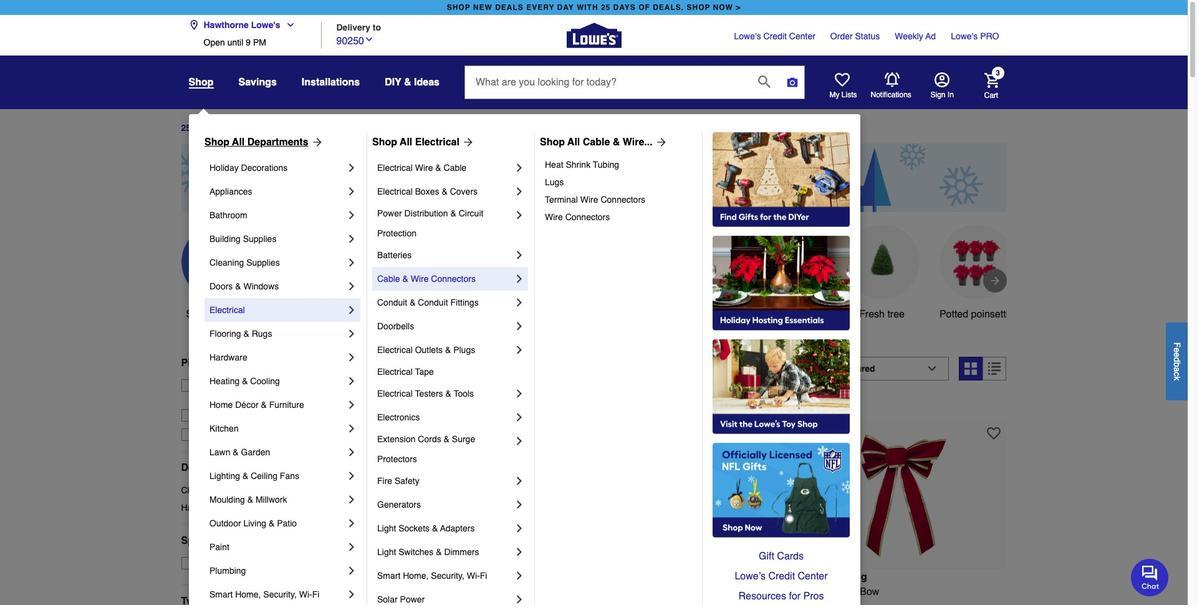 Task type: vqa. For each thing, say whether or not it's contained in the screenshot.
Home in the left bottom of the page
yes



Task type: describe. For each thing, give the bounding box(es) containing it.
lowe's
[[735, 571, 766, 582]]

center for lowe's credit center
[[790, 31, 816, 41]]

credit for lowe's
[[764, 31, 787, 41]]

open
[[204, 37, 225, 47]]

wire connectors
[[545, 212, 610, 222]]

0 horizontal spatial cable
[[377, 274, 400, 284]]

hawthorne lowe's & nearby stores
[[200, 393, 335, 403]]

& inside light switches & dimmers link
[[436, 547, 442, 557]]

supplies for cleaning supplies
[[246, 258, 280, 268]]

ideas
[[414, 77, 440, 88]]

1 horizontal spatial pickup
[[244, 380, 270, 390]]

1 horizontal spatial smart home, security, wi-fi
[[377, 571, 487, 581]]

0 vertical spatial 25
[[601, 3, 611, 12]]

decorations for christmas decorations
[[223, 485, 270, 495]]

lowe's home improvement account image
[[935, 72, 950, 87]]

all for electrical
[[400, 137, 412, 148]]

& inside flooring & rugs link
[[244, 329, 249, 339]]

1 vertical spatial smart home, security, wi-fi
[[210, 589, 320, 599]]

chevron right image for the extension cords & surge protectors link in the bottom of the page
[[513, 435, 526, 447]]

covers
[[450, 186, 478, 196]]

shop all departments
[[205, 137, 308, 148]]

100- inside the 'holiday living 100-count 20.62-ft white incandescent plug- in christmas string lights'
[[366, 586, 386, 597]]

0 horizontal spatial savings
[[239, 77, 277, 88]]

hardware
[[210, 352, 247, 362]]

paint
[[210, 542, 229, 552]]

light switches & dimmers link
[[377, 540, 513, 564]]

cooling
[[250, 376, 280, 386]]

chevron right image for paint
[[346, 541, 358, 553]]

100-count 20.62-ft multicolor incandescent plug-in christmas string lights link
[[583, 571, 791, 605]]

gift cards link
[[713, 546, 850, 566]]

day
[[557, 3, 574, 12]]

holiday down plugs
[[473, 363, 527, 380]]

1 horizontal spatial fi
[[480, 571, 487, 581]]

lights inside 100-count 20.62-ft multicolor incandescent plug-in christmas string lights
[[694, 601, 720, 605]]

all for departments
[[232, 137, 245, 148]]

arrow right image for shop all cable & wire...
[[653, 136, 668, 148]]

departments inside shop all departments link
[[247, 137, 308, 148]]

moulding
[[210, 495, 245, 505]]

arrow right image inside shop all electrical link
[[460, 136, 475, 148]]

chevron right image for generators
[[513, 498, 526, 511]]

every
[[527, 3, 555, 12]]

chevron right image for the rightmost smart home, security, wi-fi link
[[513, 569, 526, 582]]

count inside 100-count 20.62-ft multicolor incandescent plug-in christmas string lights
[[603, 586, 629, 597]]

ad
[[926, 31, 936, 41]]

batteries link
[[377, 243, 513, 267]]

2 e from the top
[[1173, 352, 1183, 357]]

chevron right image for home décor & furniture link
[[346, 399, 358, 411]]

power inside power distribution & circuit protection
[[377, 208, 402, 218]]

potted poinsettia button
[[940, 224, 1014, 322]]

holiday for holiday living 8.5-in w red bow
[[799, 571, 835, 582]]

led
[[399, 309, 418, 320]]

furniture
[[269, 400, 304, 410]]

home, for the rightmost smart home, security, wi-fi link
[[403, 571, 429, 581]]

lowe's down free store pickup today at:
[[245, 393, 271, 403]]

holiday for holiday decorations
[[210, 163, 239, 173]]

led button
[[371, 224, 446, 322]]

lowe's home improvement lists image
[[835, 72, 850, 87]]

& inside electrical outlets & plugs link
[[445, 345, 451, 355]]

& inside power distribution & circuit protection
[[451, 208, 456, 218]]

fire
[[377, 476, 392, 486]]

>
[[736, 3, 741, 12]]

2 vertical spatial connectors
[[431, 274, 476, 284]]

living for patio
[[244, 518, 266, 528]]

doors & windows link
[[210, 274, 346, 298]]

electrical for electrical boxes & covers
[[377, 186, 413, 196]]

circuit
[[459, 208, 484, 218]]

& inside the shop all cable & wire... link
[[613, 137, 620, 148]]

resources
[[739, 591, 787, 602]]

hardware link
[[210, 346, 346, 369]]

order status
[[831, 31, 880, 41]]

lugs link
[[545, 173, 694, 191]]

fast
[[200, 430, 217, 440]]

chevron right image for holiday decorations
[[346, 162, 358, 174]]

& inside hawthorne lowe's & nearby stores button
[[274, 393, 280, 403]]

heart outline image
[[771, 426, 785, 440]]

chevron right image for fire safety link
[[513, 475, 526, 487]]

officially licensed n f l gifts. shop now. image
[[713, 443, 850, 538]]

for
[[789, 591, 801, 602]]

lawn & garden link
[[210, 440, 346, 464]]

potted
[[940, 309, 969, 320]]

& inside moulding & millwork link
[[247, 495, 253, 505]]

all for deals
[[212, 309, 223, 320]]

cleaning supplies
[[210, 258, 280, 268]]

flooring & rugs link
[[210, 322, 346, 346]]

boxes
[[415, 186, 439, 196]]

fans
[[280, 471, 299, 481]]

2 shop from the left
[[687, 3, 711, 12]]

switches
[[399, 547, 434, 557]]

wire inside wire connectors link
[[545, 212, 563, 222]]

chevron right image for electrical wire & cable
[[513, 162, 526, 174]]

gift cards
[[759, 551, 804, 562]]

heating & cooling link
[[210, 369, 346, 393]]

plug- inside the 'holiday living 100-count 20.62-ft white incandescent plug- in christmas string lights'
[[543, 586, 566, 597]]

solar
[[377, 594, 398, 604]]

holiday for holiday living 100-count 20.62-ft white incandescent plug- in christmas string lights
[[366, 571, 402, 582]]

lowe's credit center
[[734, 31, 816, 41]]

0 horizontal spatial 25
[[181, 123, 191, 133]]

special
[[181, 535, 216, 546]]

conduit & conduit fittings link
[[377, 291, 513, 314]]

special offers
[[181, 535, 248, 546]]

0 vertical spatial smart
[[377, 571, 401, 581]]

shop all electrical link
[[372, 135, 475, 150]]

grid view image
[[965, 362, 978, 375]]

1 vertical spatial delivery
[[227, 357, 265, 368]]

chevron right image for power distribution & circuit protection link at the left of page
[[513, 209, 526, 221]]

1 vertical spatial fi
[[312, 589, 320, 599]]

shop button
[[189, 76, 214, 89]]

chevron down image inside 90250 button
[[364, 34, 374, 44]]

security, for the rightmost smart home, security, wi-fi link
[[431, 571, 465, 581]]

holiday hosting essentials. image
[[713, 236, 850, 331]]

electrical wire & cable
[[377, 163, 467, 173]]

1 horizontal spatial smart home, security, wi-fi link
[[377, 564, 513, 588]]

lowe's home improvement notification center image
[[885, 72, 900, 87]]

chevron right image for electrical link
[[346, 304, 358, 316]]

1 vertical spatial wi-
[[299, 589, 312, 599]]

0 horizontal spatial christmas
[[181, 485, 220, 495]]

1 vertical spatial power
[[400, 594, 425, 604]]

& inside outdoor living & patio "link"
[[269, 518, 275, 528]]

pro
[[981, 31, 1000, 41]]

location image
[[189, 20, 199, 30]]

chevron right image for cable & wire connectors
[[513, 273, 526, 285]]

20.62- inside the 'holiday living 100-count 20.62-ft white incandescent plug- in christmas string lights'
[[416, 586, 444, 597]]

lowe's pro link
[[951, 30, 1000, 42]]

chevron right image for doors & windows link at the top of page
[[346, 280, 358, 293]]

f
[[1173, 342, 1183, 347]]

lawn
[[210, 447, 230, 457]]

1 e from the top
[[1173, 347, 1183, 352]]

my
[[830, 90, 840, 99]]

chevron right image for appliances link
[[346, 185, 358, 198]]

notifications
[[871, 90, 912, 99]]

home, for left smart home, security, wi-fi link
[[235, 589, 261, 599]]

building supplies link
[[210, 227, 346, 251]]

on
[[204, 558, 215, 568]]

chevron right image for flooring & rugs link
[[346, 327, 358, 340]]

decorations for holiday decorations
[[241, 163, 288, 173]]

electronics link
[[377, 405, 513, 429]]

0 vertical spatial connectors
[[601, 195, 646, 205]]

& up heating
[[217, 357, 224, 368]]

9
[[246, 37, 251, 47]]

solar power link
[[377, 588, 513, 605]]

25 days of deals. shop new deals every day. while supplies last. image
[[181, 143, 1007, 212]]

security, for left smart home, security, wi-fi link
[[263, 589, 297, 599]]

0 horizontal spatial savings button
[[239, 71, 277, 94]]

lowe's credit center link
[[734, 30, 816, 42]]

distribution
[[405, 208, 448, 218]]

chevron right image for 'heating & cooling' link
[[346, 375, 358, 387]]

light sockets & adapters
[[377, 523, 475, 533]]

christmas inside 100-count 20.62-ft multicolor incandescent plug-in christmas string lights
[[617, 601, 662, 605]]

1 shop from the left
[[447, 3, 471, 12]]

chevron right image for electrical outlets & plugs
[[513, 344, 526, 356]]

hanging decoration
[[669, 309, 716, 335]]

hanging
[[674, 309, 711, 320]]

tree for fresh tree
[[888, 309, 905, 320]]

electrical up the electrical wire & cable link
[[415, 137, 460, 148]]

chevron right image for hardware
[[346, 351, 358, 364]]

hawthorne for hawthorne lowe's
[[204, 20, 249, 30]]

100-count 20.62-ft multicolor incandescent plug-in christmas string lights
[[583, 586, 774, 605]]

plumbing link
[[210, 559, 346, 583]]

chevron right image for conduit & conduit fittings link on the left of the page
[[513, 296, 526, 309]]

kitchen link
[[210, 417, 346, 440]]

1 horizontal spatial wi-
[[467, 571, 480, 581]]

shop for shop
[[189, 77, 214, 88]]

0 vertical spatial pickup
[[181, 357, 214, 368]]

potted poinsettia
[[940, 309, 1014, 320]]

0 horizontal spatial smart home, security, wi-fi link
[[210, 583, 346, 605]]

tape
[[415, 367, 434, 377]]

compare for 1001813120 'element'
[[389, 400, 425, 410]]

lights inside the 'holiday living 100-count 20.62-ft white incandescent plug- in christmas string lights'
[[454, 601, 481, 605]]

all for cable
[[568, 137, 580, 148]]

& inside the extension cords & surge protectors
[[444, 434, 450, 444]]

chevron right image for left smart home, security, wi-fi link
[[346, 588, 358, 601]]

living for count
[[405, 571, 435, 582]]

deals.
[[653, 3, 684, 12]]

shop all departments link
[[205, 135, 323, 150]]

delivery to
[[336, 22, 381, 32]]

departments inside departments element
[[181, 462, 242, 473]]

center for lowe's credit center
[[798, 571, 828, 582]]

chevron right image for batteries
[[513, 249, 526, 261]]

new
[[473, 3, 493, 12]]

chevron right image for electronics
[[513, 411, 526, 424]]

1 vertical spatial arrow right image
[[989, 274, 1001, 287]]

light for light sockets & adapters
[[377, 523, 396, 533]]

plumbing
[[210, 566, 246, 576]]

sale
[[218, 558, 235, 568]]

1 vertical spatial smart
[[210, 589, 233, 599]]

extension
[[377, 434, 416, 444]]

1 vertical spatial cable
[[444, 163, 467, 173]]

doors
[[210, 281, 233, 291]]

heat shrink tubing
[[545, 160, 619, 170]]

1 horizontal spatial savings button
[[466, 224, 540, 322]]

1 vertical spatial connectors
[[565, 212, 610, 222]]

chevron right image for the plumbing link
[[346, 564, 358, 577]]

wire inside 'cable & wire connectors' link
[[411, 274, 429, 284]]

solar power
[[377, 594, 425, 604]]

lowe's down >
[[734, 31, 761, 41]]

shop for shop all electrical
[[372, 137, 397, 148]]

string inside 100-count 20.62-ft multicolor incandescent plug-in christmas string lights
[[665, 601, 691, 605]]

compare for 5013254527 element
[[822, 400, 858, 410]]



Task type: locate. For each thing, give the bounding box(es) containing it.
shop all deals
[[186, 309, 251, 320]]

in left w
[[816, 586, 824, 597]]

count inside the 'holiday living 100-count 20.62-ft white incandescent plug- in christmas string lights'
[[386, 586, 413, 597]]

cable & wire connectors
[[377, 274, 476, 284]]

1 tree from the left
[[324, 309, 341, 320]]

home décor & furniture
[[210, 400, 304, 410]]

holiday living 8.5-in w red bow
[[799, 571, 880, 597]]

None search field
[[465, 65, 805, 110]]

1 vertical spatial shop
[[186, 309, 209, 320]]

pickup & delivery
[[181, 357, 265, 368]]

20.62-
[[416, 586, 444, 597], [632, 586, 660, 597]]

& inside electrical boxes & covers link
[[442, 186, 448, 196]]

holiday decorations link
[[210, 156, 346, 180]]

in inside holiday living 8.5-in w red bow
[[816, 586, 824, 597]]

electrical for electrical testers & tools
[[377, 389, 413, 399]]

& inside light sockets & adapters link
[[432, 523, 438, 533]]

living for in
[[838, 571, 867, 582]]

power distribution & circuit protection link
[[377, 203, 513, 243]]

1 horizontal spatial christmas
[[377, 601, 422, 605]]

moulding & millwork
[[210, 495, 287, 505]]

smart up solar
[[377, 571, 401, 581]]

1 arrow right image from the left
[[308, 136, 323, 148]]

1 vertical spatial credit
[[769, 571, 795, 582]]

1 horizontal spatial chevron down image
[[364, 34, 374, 44]]

& left millwork
[[247, 495, 253, 505]]

arrow right image for shop all departments
[[308, 136, 323, 148]]

0 vertical spatial center
[[790, 31, 816, 41]]

2 compare from the left
[[822, 400, 858, 410]]

0 horizontal spatial tree
[[324, 309, 341, 320]]

compare inside 1001813120 'element'
[[389, 400, 425, 410]]

power up protection
[[377, 208, 402, 218]]

nearby
[[282, 393, 309, 403]]

terminal wire connectors
[[545, 195, 646, 205]]

ft down light switches & dimmers link
[[444, 586, 450, 597]]

shop
[[189, 77, 214, 88], [186, 309, 209, 320]]

1 vertical spatial departments
[[181, 462, 242, 473]]

holiday inside the 'holiday living 100-count 20.62-ft white incandescent plug- in christmas string lights'
[[366, 571, 402, 582]]

now
[[713, 3, 733, 12]]

holiday up solar
[[366, 571, 402, 582]]

holiday up appliances
[[210, 163, 239, 173]]

living down the hanukkah decorations 'link'
[[244, 518, 266, 528]]

tree right 'fresh'
[[888, 309, 905, 320]]

living inside holiday living 8.5-in w red bow
[[838, 571, 867, 582]]

1 horizontal spatial ft
[[660, 586, 666, 597]]

tools
[[454, 389, 474, 399]]

100-
[[366, 586, 386, 597], [583, 586, 603, 597]]

0 vertical spatial hawthorne
[[204, 20, 249, 30]]

shop for shop all departments
[[205, 137, 230, 148]]

store
[[220, 380, 241, 390]]

1 lights from the left
[[454, 601, 481, 605]]

0 vertical spatial arrow right image
[[460, 136, 475, 148]]

1 horizontal spatial arrow right image
[[989, 274, 1001, 287]]

0 vertical spatial delivery
[[336, 22, 370, 32]]

christmas decorations
[[181, 485, 270, 495]]

0 horizontal spatial security,
[[263, 589, 297, 599]]

chevron right image for kitchen "link"
[[346, 422, 358, 435]]

1 horizontal spatial arrow right image
[[653, 136, 668, 148]]

arrow right image up the electrical wire & cable link
[[460, 136, 475, 148]]

1 horizontal spatial in
[[816, 586, 824, 597]]

tree right artificial
[[324, 309, 341, 320]]

heat shrink tubing link
[[545, 156, 694, 173]]

deals
[[227, 123, 251, 133], [226, 309, 251, 320]]

heart outline image
[[988, 426, 1001, 440]]

white
[[775, 309, 800, 320], [452, 586, 478, 597]]

pickup up free
[[181, 357, 214, 368]]

2 100- from the left
[[583, 586, 603, 597]]

departments
[[247, 137, 308, 148], [181, 462, 242, 473]]

0 horizontal spatial compare
[[389, 400, 425, 410]]

arrow right image up heat shrink tubing link
[[653, 136, 668, 148]]

in inside "button"
[[948, 90, 954, 99]]

shop down 25 days of deals
[[205, 137, 230, 148]]

2 vertical spatial delivery
[[219, 430, 251, 440]]

0 horizontal spatial home,
[[235, 589, 261, 599]]

1 shop from the left
[[205, 137, 230, 148]]

& right 'cords'
[[444, 434, 450, 444]]

paint link
[[210, 535, 346, 559]]

2 string from the left
[[665, 601, 691, 605]]

moulding & millwork link
[[210, 488, 346, 511]]

0 vertical spatial savings button
[[239, 71, 277, 94]]

decorations inside 'link'
[[223, 503, 270, 513]]

1 horizontal spatial smart
[[377, 571, 401, 581]]

shop for shop all cable & wire...
[[540, 137, 565, 148]]

& inside diy & ideas button
[[404, 77, 411, 88]]

shop inside button
[[186, 309, 209, 320]]

1 horizontal spatial departments
[[247, 137, 308, 148]]

electrical outlets & plugs
[[377, 345, 475, 355]]

2 shop from the left
[[372, 137, 397, 148]]

& inside the electrical wire & cable link
[[436, 163, 441, 173]]

string inside the 'holiday living 100-count 20.62-ft white incandescent plug- in christmas string lights'
[[425, 601, 451, 605]]

chevron right image for lighting & ceiling fans
[[346, 470, 358, 482]]

0 vertical spatial security,
[[431, 571, 465, 581]]

1 vertical spatial deals
[[226, 309, 251, 320]]

living inside the 'holiday living 100-count 20.62-ft white incandescent plug- in christmas string lights'
[[405, 571, 435, 582]]

8.5-
[[799, 586, 816, 597]]

chevron right image for light sockets & adapters link on the bottom of page
[[513, 522, 526, 535]]

holiday inside holiday living 8.5-in w red bow
[[799, 571, 835, 582]]

safety
[[395, 476, 420, 486]]

1 horizontal spatial 100-
[[583, 586, 603, 597]]

1 incandescent from the left
[[481, 586, 540, 597]]

2 horizontal spatial living
[[838, 571, 867, 582]]

& inside lighting & ceiling fans link
[[243, 471, 248, 481]]

cable up covers
[[444, 163, 467, 173]]

lists
[[842, 90, 857, 99]]

wire up boxes
[[415, 163, 433, 173]]

savings down pm
[[239, 77, 277, 88]]

2 horizontal spatial in
[[948, 90, 954, 99]]

chevron right image for solar power link
[[513, 593, 526, 605]]

chat invite button image
[[1131, 558, 1169, 596]]

delivery up lawn & garden
[[219, 430, 251, 440]]

security, up solar power link
[[431, 571, 465, 581]]

light
[[377, 523, 396, 533], [377, 547, 396, 557]]

departments element
[[181, 461, 346, 474]]

living
[[244, 518, 266, 528], [405, 571, 435, 582], [838, 571, 867, 582]]

garden
[[241, 447, 270, 457]]

1 horizontal spatial string
[[665, 601, 691, 605]]

shop left now at the top
[[687, 3, 711, 12]]

& inside 'heating & cooling' link
[[242, 376, 248, 386]]

0 horizontal spatial smart
[[210, 589, 233, 599]]

0 vertical spatial power
[[377, 208, 402, 218]]

0 horizontal spatial living
[[244, 518, 266, 528]]

& left dimmers
[[436, 547, 442, 557]]

connectors down terminal wire connectors
[[565, 212, 610, 222]]

1 compare from the left
[[389, 400, 425, 410]]

25 left the days
[[181, 123, 191, 133]]

chevron right image for light switches & dimmers
[[513, 546, 526, 558]]

0 horizontal spatial conduit
[[377, 298, 407, 307]]

lowe's credit center
[[735, 571, 828, 582]]

1 vertical spatial light
[[377, 547, 396, 557]]

lowe's up pm
[[251, 20, 280, 30]]

electrical link
[[210, 298, 346, 322]]

20.62- inside 100-count 20.62-ft multicolor incandescent plug-in christmas string lights
[[632, 586, 660, 597]]

on sale
[[204, 558, 235, 568]]

chevron right image for doorbells
[[513, 320, 526, 332]]

special offers button
[[181, 524, 346, 557]]

5013254527 element
[[799, 398, 858, 411]]

list view image
[[989, 362, 1001, 375]]

supplies up cleaning supplies
[[243, 234, 277, 244]]

order
[[831, 31, 853, 41]]

& inside 'cable & wire connectors' link
[[403, 274, 408, 284]]

e
[[1173, 347, 1183, 352], [1173, 352, 1183, 357]]

all inside button
[[212, 309, 223, 320]]

0 vertical spatial plug-
[[543, 586, 566, 597]]

supplies up 'windows'
[[246, 258, 280, 268]]

0 horizontal spatial lights
[[454, 601, 481, 605]]

1 horizontal spatial plug-
[[583, 601, 606, 605]]

1 vertical spatial white
[[452, 586, 478, 597]]

20.62- left multicolor
[[632, 586, 660, 597]]

0 vertical spatial chevron down image
[[280, 20, 295, 30]]

b
[[1173, 362, 1183, 367]]

delivery up 90250
[[336, 22, 370, 32]]

all up electrical wire & cable
[[400, 137, 412, 148]]

2 incandescent from the left
[[714, 586, 774, 597]]

cable up tubing
[[583, 137, 610, 148]]

string right 'solar power'
[[425, 601, 451, 605]]

shop for shop all deals
[[186, 309, 209, 320]]

0 horizontal spatial departments
[[181, 462, 242, 473]]

outdoor living & patio
[[210, 518, 297, 528]]

tubing
[[593, 160, 619, 170]]

2 tree from the left
[[888, 309, 905, 320]]

electrical boxes & covers
[[377, 186, 478, 196]]

chevron right image
[[346, 162, 358, 174], [513, 162, 526, 174], [513, 249, 526, 261], [513, 273, 526, 285], [513, 320, 526, 332], [513, 344, 526, 356], [346, 351, 358, 364], [513, 411, 526, 424], [346, 446, 358, 458], [346, 470, 358, 482], [346, 493, 358, 506], [513, 498, 526, 511], [346, 541, 358, 553], [513, 546, 526, 558]]

dimmers
[[444, 547, 479, 557]]

1 vertical spatial savings
[[485, 309, 521, 320]]

chevron right image for building supplies link
[[346, 233, 358, 245]]

smart home, security, wi-fi link down dimmers
[[377, 564, 513, 588]]

1 string from the left
[[425, 601, 451, 605]]

arrow right image
[[308, 136, 323, 148], [653, 136, 668, 148]]

electrical left boxes
[[377, 186, 413, 196]]

1 horizontal spatial tree
[[888, 309, 905, 320]]

conduit down cable & wire connectors
[[418, 298, 448, 307]]

0 vertical spatial light
[[377, 523, 396, 533]]

& inside the lawn & garden link
[[233, 447, 239, 457]]

electrical down shop all electrical
[[377, 163, 413, 173]]

windows
[[244, 281, 279, 291]]

appliances link
[[210, 180, 346, 203]]

0 horizontal spatial 20.62-
[[416, 586, 444, 597]]

100- inside 100-count 20.62-ft multicolor incandescent plug-in christmas string lights
[[583, 586, 603, 597]]

arrow right image up 'poinsettia'
[[989, 274, 1001, 287]]

1 vertical spatial 25
[[181, 123, 191, 133]]

chevron right image
[[346, 185, 358, 198], [513, 185, 526, 198], [346, 209, 358, 221], [513, 209, 526, 221], [346, 233, 358, 245], [346, 256, 358, 269], [346, 280, 358, 293], [513, 296, 526, 309], [346, 304, 358, 316], [346, 327, 358, 340], [346, 375, 358, 387], [513, 387, 526, 400], [346, 399, 358, 411], [346, 422, 358, 435], [513, 435, 526, 447], [513, 475, 526, 487], [346, 517, 358, 530], [513, 522, 526, 535], [346, 564, 358, 577], [513, 569, 526, 582], [346, 588, 358, 601], [513, 593, 526, 605]]

& inside electrical testers & tools link
[[446, 389, 451, 399]]

& right 'décor'
[[261, 400, 267, 410]]

in
[[457, 363, 469, 380], [816, 586, 824, 597]]

fi down the plumbing link
[[312, 589, 320, 599]]

savings up 198 products in holiday decorations
[[485, 309, 521, 320]]

& inside home décor & furniture link
[[261, 400, 267, 410]]

wi- down the plumbing link
[[299, 589, 312, 599]]

tree inside button
[[324, 309, 341, 320]]

find gifts for the diyer. image
[[713, 132, 850, 227]]

1 horizontal spatial security,
[[431, 571, 465, 581]]

poinsettia
[[971, 309, 1014, 320]]

electrical up flooring
[[210, 305, 245, 315]]

& up electrical boxes & covers link
[[436, 163, 441, 173]]

rugs
[[252, 329, 272, 339]]

0 vertical spatial credit
[[764, 31, 787, 41]]

living inside "link"
[[244, 518, 266, 528]]

& left tools
[[446, 389, 451, 399]]

security, down the plumbing link
[[263, 589, 297, 599]]

stores
[[311, 393, 335, 403]]

delivery up heating & cooling
[[227, 357, 265, 368]]

incandescent inside the 'holiday living 100-count 20.62-ft white incandescent plug- in christmas string lights'
[[481, 586, 540, 597]]

in inside 100-count 20.62-ft multicolor incandescent plug-in christmas string lights
[[606, 601, 614, 605]]

0 horizontal spatial arrow right image
[[460, 136, 475, 148]]

cable down batteries
[[377, 274, 400, 284]]

departments up holiday decorations link
[[247, 137, 308, 148]]

0 horizontal spatial count
[[386, 586, 413, 597]]

1 ft from the left
[[444, 586, 450, 597]]

1 100- from the left
[[366, 586, 386, 597]]

0 horizontal spatial in
[[366, 601, 375, 605]]

0 vertical spatial departments
[[247, 137, 308, 148]]

chevron right image for bathroom link
[[346, 209, 358, 221]]

2 conduit from the left
[[418, 298, 448, 307]]

wire
[[415, 163, 433, 173], [581, 195, 599, 205], [545, 212, 563, 222], [411, 274, 429, 284]]

& right sockets
[[432, 523, 438, 533]]

&
[[404, 77, 411, 88], [613, 137, 620, 148], [436, 163, 441, 173], [442, 186, 448, 196], [451, 208, 456, 218], [403, 274, 408, 284], [235, 281, 241, 291], [410, 298, 416, 307], [244, 329, 249, 339], [445, 345, 451, 355], [217, 357, 224, 368], [242, 376, 248, 386], [446, 389, 451, 399], [274, 393, 280, 403], [261, 400, 267, 410], [444, 434, 450, 444], [233, 447, 239, 457], [243, 471, 248, 481], [247, 495, 253, 505], [269, 518, 275, 528], [432, 523, 438, 533], [436, 547, 442, 557]]

1 20.62- from the left
[[416, 586, 444, 597]]

1 horizontal spatial incandescent
[[714, 586, 774, 597]]

& down batteries
[[403, 274, 408, 284]]

lowe's pro
[[951, 31, 1000, 41]]

multicolor
[[669, 586, 711, 597]]

all down 25 days of deals
[[232, 137, 245, 148]]

connectors up wire connectors link
[[601, 195, 646, 205]]

0 horizontal spatial wi-
[[299, 589, 312, 599]]

& right boxes
[[442, 186, 448, 196]]

0 vertical spatial fi
[[480, 571, 487, 581]]

0 vertical spatial shop
[[189, 77, 214, 88]]

lowe's home improvement logo image
[[567, 8, 622, 63]]

0 horizontal spatial arrow right image
[[308, 136, 323, 148]]

incandescent inside 100-count 20.62-ft multicolor incandescent plug-in christmas string lights
[[714, 586, 774, 597]]

& right "diy"
[[404, 77, 411, 88]]

0 vertical spatial deals
[[227, 123, 251, 133]]

chevron right image for electrical boxes & covers link
[[513, 185, 526, 198]]

0 vertical spatial white
[[775, 309, 800, 320]]

chevron right image for cleaning supplies link
[[346, 256, 358, 269]]

compare
[[389, 400, 425, 410], [822, 400, 858, 410]]

conduit
[[377, 298, 407, 307], [418, 298, 448, 307]]

white button
[[750, 224, 825, 322]]

1 light from the top
[[377, 523, 396, 533]]

doorbells link
[[377, 314, 513, 338]]

appliances
[[210, 186, 252, 196]]

electrical boxes & covers link
[[377, 180, 513, 203]]

3
[[996, 69, 1000, 78]]

20.62- down light switches & dimmers
[[416, 586, 444, 597]]

pickup up hawthorne lowe's & nearby stores button
[[244, 380, 270, 390]]

all up flooring
[[212, 309, 223, 320]]

credit
[[764, 31, 787, 41], [769, 571, 795, 582]]

& right store
[[242, 376, 248, 386]]

0 horizontal spatial 100-
[[366, 586, 386, 597]]

2 horizontal spatial cable
[[583, 137, 610, 148]]

camera image
[[786, 76, 799, 89]]

2 count from the left
[[603, 586, 629, 597]]

string down multicolor
[[665, 601, 691, 605]]

bathroom link
[[210, 203, 346, 227]]

heating
[[210, 376, 240, 386]]

3 shop from the left
[[540, 137, 565, 148]]

resources for pros
[[739, 591, 824, 602]]

hawthorne down store
[[200, 393, 242, 403]]

electrical for electrical wire & cable
[[377, 163, 413, 173]]

deals up flooring & rugs
[[226, 309, 251, 320]]

electrical for electrical tape
[[377, 367, 413, 377]]

0 horizontal spatial plug-
[[543, 586, 566, 597]]

chevron down image inside hawthorne lowe's button
[[280, 20, 295, 30]]

Search Query text field
[[465, 66, 748, 99]]

light for light switches & dimmers
[[377, 547, 396, 557]]

chevron right image for outdoor living & patio "link" on the bottom left of page
[[346, 517, 358, 530]]

shrink
[[566, 160, 591, 170]]

2 ft from the left
[[660, 586, 666, 597]]

weekly
[[895, 31, 924, 41]]

1 horizontal spatial living
[[405, 571, 435, 582]]

compare inside 5013254527 element
[[822, 400, 858, 410]]

1 vertical spatial in
[[816, 586, 824, 597]]

1 horizontal spatial conduit
[[418, 298, 448, 307]]

smart down plumbing
[[210, 589, 233, 599]]

fi up solar power link
[[480, 571, 487, 581]]

1 horizontal spatial count
[[603, 586, 629, 597]]

& right doors
[[235, 281, 241, 291]]

2 lights from the left
[[694, 601, 720, 605]]

electrical down doorbells
[[377, 345, 413, 355]]

weekly ad
[[895, 31, 936, 41]]

& inside doors & windows link
[[235, 281, 241, 291]]

0 horizontal spatial in
[[457, 363, 469, 380]]

center up 8.5- on the right of page
[[798, 571, 828, 582]]

protectors
[[377, 454, 417, 464]]

2 light from the top
[[377, 547, 396, 557]]

electrical tape
[[377, 367, 434, 377]]

chevron right image for moulding & millwork
[[346, 493, 358, 506]]

center left order
[[790, 31, 816, 41]]

hawthorne up open until 9 pm
[[204, 20, 249, 30]]

0 horizontal spatial string
[[425, 601, 451, 605]]

connectors down batteries link
[[431, 274, 476, 284]]

incandescent
[[481, 586, 540, 597], [714, 586, 774, 597]]

1 horizontal spatial 25
[[601, 3, 611, 12]]

1 vertical spatial savings button
[[466, 224, 540, 322]]

1 vertical spatial supplies
[[246, 258, 280, 268]]

arrow right image up holiday decorations link
[[308, 136, 323, 148]]

1 horizontal spatial shop
[[372, 137, 397, 148]]

electrical left tape
[[377, 367, 413, 377]]

& right lawn
[[233, 447, 239, 457]]

center inside the lowe's credit center link
[[790, 31, 816, 41]]

lights down dimmers
[[454, 601, 481, 605]]

1 horizontal spatial savings
[[485, 309, 521, 320]]

of
[[217, 123, 225, 133]]

& left patio
[[269, 518, 275, 528]]

1001813120 element
[[366, 398, 425, 411]]

0 horizontal spatial chevron down image
[[280, 20, 295, 30]]

2 20.62- from the left
[[632, 586, 660, 597]]

deals inside button
[[226, 309, 251, 320]]

departments down lawn
[[181, 462, 242, 473]]

generators link
[[377, 493, 513, 516]]

arrow right image
[[460, 136, 475, 148], [989, 274, 1001, 287]]

savings
[[239, 77, 277, 88], [485, 309, 521, 320]]

conduit up the led
[[377, 298, 407, 307]]

electrical tape link
[[377, 362, 526, 382]]

christmas inside the 'holiday living 100-count 20.62-ft white incandescent plug- in christmas string lights'
[[377, 601, 422, 605]]

c
[[1173, 372, 1183, 376]]

0 horizontal spatial fi
[[312, 589, 320, 599]]

artificial tree button
[[276, 224, 351, 322]]

hawthorne lowe's & nearby stores button
[[200, 392, 335, 404]]

ft inside the 'holiday living 100-count 20.62-ft white incandescent plug- in christmas string lights'
[[444, 586, 450, 597]]

credit up resources for pros link
[[769, 571, 795, 582]]

holiday up 8.5- on the right of page
[[799, 571, 835, 582]]

white inside button
[[775, 309, 800, 320]]

light down generators
[[377, 523, 396, 533]]

living down switches
[[405, 571, 435, 582]]

2 vertical spatial cable
[[377, 274, 400, 284]]

ft left multicolor
[[660, 586, 666, 597]]

decorations for hanukkah decorations
[[223, 503, 270, 513]]

holiday living 100-count 20.62-ft white incandescent plug- in christmas string lights
[[366, 571, 566, 605]]

christmas decorations link
[[181, 484, 346, 496]]

wire up wire connectors
[[581, 195, 599, 205]]

e up d
[[1173, 347, 1183, 352]]

hanging decoration button
[[655, 224, 730, 337]]

1 horizontal spatial cable
[[444, 163, 467, 173]]

surge
[[452, 434, 475, 444]]

chevron down image
[[280, 20, 295, 30], [364, 34, 374, 44]]

chevron right image for lawn & garden
[[346, 446, 358, 458]]

& left plugs
[[445, 345, 451, 355]]

lowe's home improvement cart image
[[985, 73, 1000, 88]]

search image
[[758, 75, 771, 88]]

millwork
[[256, 495, 287, 505]]

wire down terminal
[[545, 212, 563, 222]]

artificial
[[286, 309, 321, 320]]

1 vertical spatial chevron down image
[[364, 34, 374, 44]]

1 vertical spatial hawthorne
[[200, 393, 242, 403]]

& left ceiling at the left bottom
[[243, 471, 248, 481]]

& left rugs
[[244, 329, 249, 339]]

home, down switches
[[403, 571, 429, 581]]

count
[[386, 586, 413, 597], [603, 586, 629, 597]]

supplies for building supplies
[[243, 234, 277, 244]]

wire inside terminal wire connectors link
[[581, 195, 599, 205]]

deals
[[495, 3, 524, 12]]

ft inside 100-count 20.62-ft multicolor incandescent plug-in christmas string lights
[[660, 586, 666, 597]]

& inside conduit & conduit fittings link
[[410, 298, 416, 307]]

1 count from the left
[[386, 586, 413, 597]]

visit the lowe's toy shop. image
[[713, 339, 850, 434]]

wire inside the electrical wire & cable link
[[415, 163, 433, 173]]

0 vertical spatial wi-
[[467, 571, 480, 581]]

2 arrow right image from the left
[[653, 136, 668, 148]]

& left "wire..."
[[613, 137, 620, 148]]

tree for artificial tree
[[324, 309, 341, 320]]

0 vertical spatial smart home, security, wi-fi
[[377, 571, 487, 581]]

wire up conduit & conduit fittings
[[411, 274, 429, 284]]

credit up search icon
[[764, 31, 787, 41]]

all up shrink in the top of the page
[[568, 137, 580, 148]]

arrow right image inside shop all departments link
[[308, 136, 323, 148]]

credit for lowe's
[[769, 571, 795, 582]]

arrow right image inside the shop all cable & wire... link
[[653, 136, 668, 148]]

fittings
[[451, 298, 479, 307]]

plug- inside 100-count 20.62-ft multicolor incandescent plug-in christmas string lights
[[583, 601, 606, 605]]

hawthorne for hawthorne lowe's & nearby stores
[[200, 393, 242, 403]]

2 horizontal spatial shop
[[540, 137, 565, 148]]

cords
[[418, 434, 441, 444]]

0 horizontal spatial pickup
[[181, 357, 214, 368]]

deals right of
[[227, 123, 251, 133]]

heating & cooling
[[210, 376, 280, 386]]

chevron right image for electrical testers & tools link
[[513, 387, 526, 400]]

smart home, security, wi-fi down light switches & dimmers
[[377, 571, 487, 581]]

0 vertical spatial cable
[[583, 137, 610, 148]]

lowe's left pro
[[951, 31, 978, 41]]

e up b
[[1173, 352, 1183, 357]]

doorbells
[[377, 321, 414, 331]]

tree inside 'button'
[[888, 309, 905, 320]]

electrical for electrical outlets & plugs
[[377, 345, 413, 355]]

white inside the 'holiday living 100-count 20.62-ft white incandescent plug- in christmas string lights'
[[452, 586, 478, 597]]

1 conduit from the left
[[377, 298, 407, 307]]

1 vertical spatial plug-
[[583, 601, 606, 605]]

0 vertical spatial in
[[457, 363, 469, 380]]

center inside the lowe's credit center link
[[798, 571, 828, 582]]

in inside the 'holiday living 100-count 20.62-ft white incandescent plug- in christmas string lights'
[[366, 601, 375, 605]]



